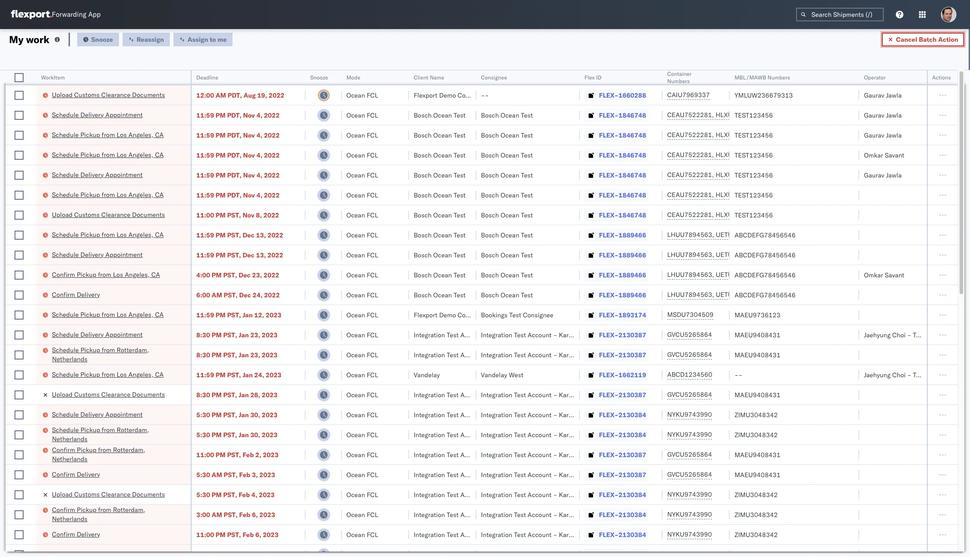 Task type: vqa. For each thing, say whether or not it's contained in the screenshot.
first Date
no



Task type: describe. For each thing, give the bounding box(es) containing it.
confirm pickup from rotterdam, netherlands button for 3:00 am pst, feb 6, 2023
[[52, 505, 179, 524]]

confirm pickup from los angeles, ca
[[52, 271, 160, 279]]

1 upload customs clearance documents link from the top
[[52, 90, 165, 99]]

2 flex-2130387 from the top
[[599, 351, 646, 359]]

2023 down '8:30 pm pst, jan 28, 2023'
[[262, 411, 278, 419]]

clearance for 4th upload customs clearance documents link from the top of the page
[[101, 490, 131, 499]]

12:00 am pdt, aug 19, 2022
[[196, 91, 285, 99]]

confirm pickup from los angeles, ca button
[[52, 270, 160, 280]]

los for 4th schedule pickup from los angeles, ca button from the bottom
[[117, 191, 127, 199]]

3 gvcu5265864 from the top
[[668, 391, 712, 399]]

3 11:59 from the top
[[196, 151, 214, 159]]

delivery for 8:30 pm pst, jan 23, 2023
[[80, 331, 104, 339]]

23, for schedule delivery appointment
[[250, 331, 260, 339]]

schedule pickup from rotterdam, netherlands link for 5:30
[[52, 425, 179, 444]]

confirm for 5:30 am pst, feb 3, 2023
[[52, 470, 75, 479]]

forwarding
[[52, 10, 86, 19]]

2023 up '8:30 pm pst, jan 28, 2023'
[[266, 371, 282, 379]]

6 ceau7522281, hlxu6269489, hlxu8034992 from the top
[[668, 211, 808, 219]]

confirm delivery button for 6:00 am pst, dec 24, 2022
[[52, 290, 100, 300]]

rotterdam, for 11:00 pm pst, feb 2, 2023
[[113, 446, 145, 454]]

2 2130387 from the top
[[619, 351, 646, 359]]

pst, left the 8,
[[227, 211, 241, 219]]

12 flex- from the top
[[599, 311, 619, 319]]

1662119
[[619, 371, 646, 379]]

3 8:30 from the top
[[196, 391, 210, 399]]

1 schedule pickup from los angeles, ca button from the top
[[52, 130, 164, 140]]

6, for 11:00 pm pst, feb 6, 2023
[[255, 531, 261, 539]]

actions
[[932, 74, 951, 81]]

2023 right 28, on the bottom of the page
[[262, 391, 278, 399]]

confirm pickup from los angeles, ca link
[[52, 270, 160, 279]]

11:59 pm pdt, nov 4, 2022 for 5th schedule pickup from los angeles, ca button from the bottom's schedule pickup from los angeles, ca link
[[196, 151, 280, 159]]

1 integration test account - karl lagerfeld from the top
[[481, 331, 599, 339]]

pst, up '8:30 pm pst, jan 28, 2023'
[[227, 371, 241, 379]]

lhuu7894563, uetu5238478 for confirm delivery
[[668, 291, 760, 299]]

pst, up 4:00 pm pst, dec 23, 2022
[[227, 251, 241, 259]]

consignee button
[[477, 72, 571, 81]]

west
[[509, 371, 524, 379]]

23, for confirm pickup from los angeles, ca
[[252, 271, 262, 279]]

pdt, for 1st upload customs clearance documents link
[[228, 91, 242, 99]]

5 schedule pickup from los angeles, ca from the top
[[52, 311, 164, 319]]

operator
[[864, 74, 886, 81]]

jan up 28, on the bottom of the page
[[243, 371, 253, 379]]

flex
[[585, 74, 595, 81]]

8 resize handle column header from the left
[[652, 70, 663, 557]]

netherlands for 5:30 pm pst, jan 30, 2023
[[52, 435, 88, 443]]

8,
[[256, 211, 262, 219]]

2 uetu5238478 from the top
[[716, 251, 760, 259]]

5:30 pm pst, feb 4, 2023
[[196, 491, 275, 499]]

14 fcl from the top
[[367, 351, 378, 359]]

11:00 pm pst, feb 6, 2023
[[196, 531, 279, 539]]

2 11:59 pm pst, dec 13, 2022 from the top
[[196, 251, 283, 259]]

lhuu7894563, for confirm pickup from los angeles, ca
[[668, 271, 714, 279]]

11:59 pm pst, jan 24, 2023
[[196, 371, 282, 379]]

7 fcl from the top
[[367, 211, 378, 219]]

1 flex-2130384 from the top
[[599, 411, 646, 419]]

1 integration from the top
[[481, 331, 512, 339]]

pdt, for first schedule pickup from los angeles, ca button from the top schedule pickup from los angeles, ca link
[[227, 131, 242, 139]]

11:59 pm pst, jan 12, 2023
[[196, 311, 282, 319]]

1 2130384 from the top
[[619, 411, 646, 419]]

13 ocean fcl from the top
[[347, 331, 378, 339]]

pst, down 4:00 pm pst, dec 23, 2022
[[224, 291, 238, 299]]

5 hlxu6269489, from the top
[[716, 191, 762, 199]]

consignee inside button
[[481, 74, 507, 81]]

clearance for 1st upload customs clearance documents link
[[101, 91, 131, 99]]

msdu7304509
[[668, 311, 714, 319]]

5 ocean fcl from the top
[[347, 171, 378, 179]]

confirm for 6:00 am pst, dec 24, 2022
[[52, 291, 75, 299]]

schedule delivery appointment link for 8:30 pm pst, jan 23, 2023
[[52, 330, 143, 339]]

4, for 5th schedule pickup from los angeles, ca button from the bottom
[[257, 151, 262, 159]]

4 flex-2130384 from the top
[[599, 511, 646, 519]]

4 integration from the top
[[481, 411, 512, 419]]

2023 down 3:00 am pst, feb 6, 2023
[[263, 531, 279, 539]]

23 flex- from the top
[[599, 531, 619, 539]]

3 confirm from the top
[[52, 446, 75, 454]]

15 ocean fcl from the top
[[347, 371, 378, 379]]

3 1846748 from the top
[[619, 151, 646, 159]]

10 account from the top
[[528, 531, 552, 539]]

4 jawla from the top
[[886, 171, 902, 179]]

documents for 3rd upload customs clearance documents link from the bottom
[[132, 211, 165, 219]]

2023 down 12,
[[262, 331, 278, 339]]

jan left 12,
[[243, 311, 253, 319]]

5 fcl from the top
[[367, 171, 378, 179]]

2 schedule pickup from los angeles, ca from the top
[[52, 151, 164, 159]]

11:00 for 11:00 pm pst, nov 8, 2022
[[196, 211, 214, 219]]

schedule pickup from los angeles, ca link for first schedule pickup from los angeles, ca button from the top
[[52, 130, 164, 139]]

rotterdam, for 8:30 pm pst, jan 23, 2023
[[117, 346, 149, 354]]

3 resize handle column header from the left
[[295, 70, 306, 557]]

work
[[26, 33, 49, 46]]

12 fcl from the top
[[367, 311, 378, 319]]

confirm delivery for 5:30 am pst, feb 3, 2023
[[52, 470, 100, 479]]

1 ceau7522281, from the top
[[668, 111, 714, 119]]

app
[[88, 10, 101, 19]]

6 schedule pickup from los angeles, ca button from the top
[[52, 370, 164, 380]]

cancel batch action button
[[882, 32, 964, 46]]

caiu7969337
[[668, 91, 710, 99]]

5:30 am pst, feb 3, 2023
[[196, 471, 275, 479]]

18 ocean fcl from the top
[[347, 431, 378, 439]]

2 8:30 from the top
[[196, 351, 210, 359]]

gaurav jawla for schedule delivery appointment
[[864, 111, 902, 119]]

flexport demo consignee for --
[[414, 91, 488, 99]]

1 maeu9408431 from the top
[[735, 331, 781, 339]]

pst, up 11:00 pm pst, feb 2, 2023
[[223, 431, 237, 439]]

3 integration test account - karl lagerfeld from the top
[[481, 391, 599, 399]]

jaehyung choi - test destination age
[[864, 371, 970, 379]]

21 flex- from the top
[[599, 491, 619, 499]]

my
[[9, 33, 24, 46]]

agent
[[946, 331, 963, 339]]

3,
[[252, 471, 258, 479]]

20 flex- from the top
[[599, 471, 619, 479]]

28,
[[250, 391, 260, 399]]

angeles, for confirm pickup from los angeles, ca link
[[125, 271, 150, 279]]

numbers for mbl/mawb numbers
[[768, 74, 790, 81]]

3:00 am pst, feb 6, 2023
[[196, 511, 275, 519]]

schedule pickup from los angeles, ca link for 5th schedule pickup from los angeles, ca button from the bottom
[[52, 150, 164, 159]]

flex-1889466 for confirm pickup from los angeles, ca
[[599, 271, 646, 279]]

deadline button
[[192, 72, 297, 81]]

confirm pickup from rotterdam, netherlands link for 11:00
[[52, 445, 179, 464]]

gaurav for schedule delivery appointment
[[864, 111, 885, 119]]

gaurav jawla for schedule pickup from los angeles, ca
[[864, 131, 902, 139]]

3:00
[[196, 511, 210, 519]]

angeles, for schedule pickup from los angeles, ca link corresponding to 4th schedule pickup from los angeles, ca button from the bottom
[[129, 191, 154, 199]]

2023 right 12,
[[266, 311, 282, 319]]

2 13, from the top
[[256, 251, 266, 259]]

flex-1889466 for confirm delivery
[[599, 291, 646, 299]]

omkar savant for test123456
[[864, 151, 905, 159]]

5 flex-2130384 from the top
[[599, 531, 646, 539]]

16 fcl from the top
[[367, 391, 378, 399]]

11 flex- from the top
[[599, 291, 619, 299]]

container numbers
[[668, 70, 692, 85]]

11:00 pm pst, feb 2, 2023
[[196, 451, 279, 459]]

6 11:59 from the top
[[196, 231, 214, 239]]

from inside "button"
[[98, 271, 111, 279]]

5 ceau7522281, hlxu6269489, hlxu8034992 from the top
[[668, 191, 808, 199]]

2 maeu9408431 from the top
[[735, 351, 781, 359]]

demo for --
[[439, 91, 456, 99]]

am for 12:00
[[216, 91, 226, 99]]

3 ocean fcl from the top
[[347, 131, 378, 139]]

vandelay west
[[481, 371, 524, 379]]

schedule for schedule pickup from rotterdam, netherlands button related to 5:30 pm pst, jan 30, 2023
[[52, 426, 79, 434]]

workitem
[[41, 74, 65, 81]]

pst, up 5:30 pm pst, feb 4, 2023
[[224, 471, 238, 479]]

8 karl from the top
[[559, 491, 571, 499]]

2 ceau7522281, from the top
[[668, 131, 714, 139]]

jaehyung for jaehyung choi - test origin agent
[[864, 331, 891, 339]]

3 maeu9408431 from the top
[[735, 391, 781, 399]]

flex-1660288
[[599, 91, 646, 99]]

1660288
[[619, 91, 646, 99]]

uetu5238478 for schedule pickup from los angeles, ca
[[716, 231, 760, 239]]

jaehyung for jaehyung choi - test destination age
[[864, 371, 891, 379]]

3 fcl from the top
[[367, 131, 378, 139]]

los for 5th schedule pickup from los angeles, ca button from the bottom
[[117, 151, 127, 159]]

numbers for container numbers
[[668, 78, 690, 85]]

forwarding app
[[52, 10, 101, 19]]

7 11:59 from the top
[[196, 251, 214, 259]]

2 schedule delivery appointment button from the top
[[52, 170, 143, 180]]

feb for 5:30 pm pst, feb 4, 2023
[[239, 491, 250, 499]]

2 ocean fcl from the top
[[347, 111, 378, 119]]

2,
[[255, 451, 261, 459]]

5 flex-1846748 from the top
[[599, 191, 646, 199]]

4 nyku9743990 from the top
[[668, 511, 712, 519]]

savant for test123456
[[885, 151, 905, 159]]

container numbers button
[[663, 69, 721, 85]]

8 account from the top
[[528, 491, 552, 499]]

7 integration from the top
[[481, 471, 512, 479]]

10 resize handle column header from the left
[[849, 70, 860, 557]]

4, for the schedule delivery appointment button for 11:59 pm pdt, nov 4, 2022
[[257, 111, 262, 119]]

pst, down 3:00 am pst, feb 6, 2023
[[227, 531, 241, 539]]

dec for confirm delivery
[[239, 291, 251, 299]]

schedule delivery appointment for 5:30 pm pst, jan 30, 2023
[[52, 410, 143, 419]]

1893174
[[619, 311, 646, 319]]

10 ocean fcl from the top
[[347, 271, 378, 279]]

3 appointment from the top
[[105, 251, 143, 259]]

1 karl from the top
[[559, 331, 571, 339]]

1 flex- from the top
[[599, 91, 619, 99]]

1 ceau7522281, hlxu6269489, hlxu8034992 from the top
[[668, 111, 808, 119]]

dec up 4:00 pm pst, dec 23, 2022
[[243, 251, 255, 259]]

omkar savant for abcdefg78456546
[[864, 271, 905, 279]]

confirm delivery button for 11:00 pm pst, feb 6, 2023
[[52, 530, 100, 540]]

19 ocean fcl from the top
[[347, 451, 378, 459]]

confirm delivery link for 11:00 pm pst, feb 6, 2023
[[52, 530, 100, 539]]

2 vertical spatial 23,
[[250, 351, 260, 359]]

client name button
[[409, 72, 468, 81]]

schedule pickup from los angeles, ca link for 3rd schedule pickup from los angeles, ca button from the bottom of the page
[[52, 230, 164, 239]]

4 gvcu5265864 from the top
[[668, 451, 712, 459]]

1 upload customs clearance documents from the top
[[52, 91, 165, 99]]

4 2130387 from the top
[[619, 451, 646, 459]]

5 confirm from the top
[[52, 506, 75, 514]]

mode
[[347, 74, 360, 81]]

container
[[668, 70, 692, 77]]

id
[[596, 74, 602, 81]]

4 maeu9408431 from the top
[[735, 451, 781, 459]]

rotterdam, for 5:30 pm pst, jan 30, 2023
[[117, 426, 149, 434]]

angeles, for 5th schedule pickup from los angeles, ca button from the top schedule pickup from los angeles, ca link
[[129, 311, 154, 319]]

schedule pickup from rotterdam, netherlands button for 5:30 pm pst, jan 30, 2023
[[52, 425, 179, 445]]

mbl/mawb
[[735, 74, 766, 81]]

1889466 for schedule pickup from los angeles, ca
[[619, 231, 646, 239]]

3 nyku9743990 from the top
[[668, 491, 712, 499]]

Search Shipments (/) text field
[[796, 8, 884, 21]]

schedule delivery appointment for 11:59 pm pdt, nov 4, 2022
[[52, 111, 143, 119]]

bookings
[[481, 311, 508, 319]]

flexport. image
[[11, 10, 52, 19]]

schedule pickup from rotterdam, netherlands for 5:30 pm pst, jan 30, 2023
[[52, 426, 149, 443]]

bookings test consignee
[[481, 311, 554, 319]]

flex id button
[[580, 72, 654, 81]]

4 2130384 from the top
[[619, 511, 646, 519]]

2 integration test account - karl lagerfeld from the top
[[481, 351, 599, 359]]

confirm delivery link for 5:30 am pst, feb 3, 2023
[[52, 470, 100, 479]]

pickup inside "button"
[[77, 271, 96, 279]]

2 flex-1889466 from the top
[[599, 251, 646, 259]]

6 integration test account - karl lagerfeld from the top
[[481, 451, 599, 459]]

age
[[962, 371, 970, 379]]

confirm pickup from rotterdam, netherlands button for 11:00 pm pst, feb 2, 2023
[[52, 445, 179, 465]]

flex-1889466 for schedule pickup from los angeles, ca
[[599, 231, 646, 239]]

1 gvcu5265864 from the top
[[668, 331, 712, 339]]

18 flex- from the top
[[599, 431, 619, 439]]

confirm pickup from rotterdam, netherlands for 11:00 pm pst, feb 2, 2023
[[52, 446, 145, 463]]

4 schedule pickup from los angeles, ca from the top
[[52, 231, 164, 239]]

6 resize handle column header from the left
[[466, 70, 477, 557]]

cancel
[[896, 35, 918, 43]]

6, for 3:00 am pst, feb 6, 2023
[[252, 511, 258, 519]]

schedule for 8:30 pm pst, jan 23, 2023's schedule pickup from rotterdam, netherlands button
[[52, 346, 79, 354]]

1889466 for confirm pickup from los angeles, ca
[[619, 271, 646, 279]]

2 1846748 from the top
[[619, 131, 646, 139]]

lhuu7894563, for confirm delivery
[[668, 291, 714, 299]]

mode button
[[342, 72, 400, 81]]

4, for 4th schedule pickup from los angeles, ca button from the bottom
[[257, 191, 262, 199]]

lhuu7894563, for schedule pickup from los angeles, ca
[[668, 231, 714, 239]]

7 flex- from the top
[[599, 211, 619, 219]]

jaehyung choi - test origin agent
[[864, 331, 963, 339]]

los for 3rd schedule pickup from los angeles, ca button from the bottom of the page
[[117, 231, 127, 239]]

jan down 11:59 pm pst, jan 12, 2023
[[239, 331, 249, 339]]

1 lagerfeld from the top
[[572, 331, 599, 339]]

batch
[[919, 35, 937, 43]]

flexport for bookings test consignee
[[414, 311, 438, 319]]

1 8:30 pm pst, jan 23, 2023 from the top
[[196, 331, 278, 339]]

4:00
[[196, 271, 210, 279]]

schedule pickup from rotterdam, netherlands button for 8:30 pm pst, jan 23, 2023
[[52, 345, 179, 365]]

action
[[939, 35, 959, 43]]

pst, down 11:59 pm pst, jan 12, 2023
[[223, 331, 237, 339]]

los for the "confirm pickup from los angeles, ca" "button" on the left
[[113, 271, 123, 279]]

schedule for 3rd schedule pickup from los angeles, ca button from the bottom of the page
[[52, 231, 79, 239]]

2 8:30 pm pst, jan 23, 2023 from the top
[[196, 351, 278, 359]]

2 5:30 pm pst, jan 30, 2023 from the top
[[196, 431, 278, 439]]

am for 3:00
[[212, 511, 222, 519]]

client name
[[414, 74, 444, 81]]



Task type: locate. For each thing, give the bounding box(es) containing it.
2 vertical spatial 8:30
[[196, 391, 210, 399]]

1 30, from the top
[[250, 411, 260, 419]]

19,
[[257, 91, 267, 99]]

am right 6:00
[[212, 291, 222, 299]]

ca
[[155, 131, 164, 139], [155, 151, 164, 159], [155, 191, 164, 199], [155, 231, 164, 239], [152, 271, 160, 279], [155, 311, 164, 319], [155, 370, 164, 379]]

2023 right 3,
[[259, 471, 275, 479]]

10 fcl from the top
[[367, 271, 378, 279]]

confirm pickup from rotterdam, netherlands
[[52, 446, 145, 463], [52, 506, 145, 523]]

0 vertical spatial schedule pickup from rotterdam, netherlands button
[[52, 345, 179, 365]]

4 flex-1889466 from the top
[[599, 291, 646, 299]]

gaurav for upload customs clearance documents
[[864, 91, 885, 99]]

2 gaurav from the top
[[864, 111, 885, 119]]

1 vertical spatial 6,
[[255, 531, 261, 539]]

am up 5:30 pm pst, feb 4, 2023
[[212, 471, 222, 479]]

client
[[414, 74, 429, 81]]

abcdefg78456546 for confirm delivery
[[735, 291, 796, 299]]

savant for abcdefg78456546
[[885, 271, 905, 279]]

7 integration test account - karl lagerfeld from the top
[[481, 471, 599, 479]]

jan
[[243, 311, 253, 319], [239, 331, 249, 339], [239, 351, 249, 359], [243, 371, 253, 379], [239, 391, 249, 399], [239, 411, 249, 419], [239, 431, 249, 439]]

12:00
[[196, 91, 214, 99]]

30,
[[250, 411, 260, 419], [250, 431, 260, 439]]

5 11:59 from the top
[[196, 191, 214, 199]]

0 vertical spatial schedule pickup from rotterdam, netherlands
[[52, 346, 149, 363]]

6, down 3:00 am pst, feb 6, 2023
[[255, 531, 261, 539]]

dec
[[243, 231, 255, 239], [243, 251, 255, 259], [239, 271, 251, 279], [239, 291, 251, 299]]

7 karl from the top
[[559, 471, 571, 479]]

upload for 4th upload customs clearance documents link from the top of the page
[[52, 490, 73, 499]]

1 vertical spatial confirm delivery button
[[52, 470, 100, 480]]

9 flex- from the top
[[599, 251, 619, 259]]

0 vertical spatial choi
[[893, 331, 906, 339]]

4 1846748 from the top
[[619, 171, 646, 179]]

jan down '8:30 pm pst, jan 28, 2023'
[[239, 411, 249, 419]]

0 vertical spatial upload customs clearance documents button
[[52, 90, 165, 100]]

8 schedule from the top
[[52, 311, 79, 319]]

upload customs clearance documents button for 12:00
[[52, 90, 165, 100]]

2 schedule from the top
[[52, 131, 79, 139]]

7 resize handle column header from the left
[[569, 70, 580, 557]]

2 jaehyung from the top
[[864, 371, 891, 379]]

2 flexport from the top
[[414, 311, 438, 319]]

0 vertical spatial 8:30 pm pst, jan 23, 2023
[[196, 331, 278, 339]]

jawla
[[886, 91, 902, 99], [886, 111, 902, 119], [886, 131, 902, 139], [886, 171, 902, 179]]

6 flex-1846748 from the top
[[599, 211, 646, 219]]

6, up 11:00 pm pst, feb 6, 2023
[[252, 511, 258, 519]]

8:30 down 11:59 pm pst, jan 24, 2023
[[196, 391, 210, 399]]

1 flex-1846748 from the top
[[599, 111, 646, 119]]

1 vertical spatial flexport
[[414, 311, 438, 319]]

nyku9743990
[[668, 411, 712, 419], [668, 431, 712, 439], [668, 491, 712, 499], [668, 511, 712, 519], [668, 531, 712, 539]]

flex-1662119
[[599, 371, 646, 379]]

0 vertical spatial confirm delivery link
[[52, 290, 100, 299]]

3 schedule delivery appointment link from the top
[[52, 250, 143, 259]]

1 vertical spatial jaehyung
[[864, 371, 891, 379]]

2 gaurav jawla from the top
[[864, 111, 902, 119]]

24, for 2022
[[253, 291, 263, 299]]

5:30 up 11:00 pm pst, feb 2, 2023
[[196, 431, 210, 439]]

0 vertical spatial 24,
[[253, 291, 263, 299]]

abcdefg78456546 for confirm pickup from los angeles, ca
[[735, 271, 796, 279]]

5 1846748 from the top
[[619, 191, 646, 199]]

2 vertical spatial confirm delivery
[[52, 530, 100, 539]]

choi
[[893, 331, 906, 339], [893, 371, 906, 379]]

los for 5th schedule pickup from los angeles, ca button from the top
[[117, 311, 127, 319]]

5:30 up the 3:00
[[196, 491, 210, 499]]

-
[[481, 91, 485, 99], [485, 91, 489, 99], [553, 331, 557, 339], [908, 331, 912, 339], [553, 351, 557, 359], [735, 371, 739, 379], [739, 371, 743, 379], [908, 371, 912, 379], [553, 391, 557, 399], [553, 411, 557, 419], [553, 431, 557, 439], [553, 451, 557, 459], [553, 471, 557, 479], [553, 491, 557, 499], [553, 511, 557, 519], [553, 531, 557, 539]]

5 ceau7522281, from the top
[[668, 191, 714, 199]]

confirm delivery button for 5:30 am pst, feb 3, 2023
[[52, 470, 100, 480]]

1 fcl from the top
[[367, 91, 378, 99]]

jan up 11:00 pm pst, feb 2, 2023
[[239, 431, 249, 439]]

feb down 5:30 am pst, feb 3, 2023 at the bottom left of the page
[[239, 491, 250, 499]]

8:30 down 6:00
[[196, 331, 210, 339]]

destination
[[927, 371, 960, 379]]

0 vertical spatial demo
[[439, 91, 456, 99]]

8:30 pm pst, jan 28, 2023
[[196, 391, 278, 399]]

1 vertical spatial confirm pickup from rotterdam, netherlands link
[[52, 505, 179, 524]]

1 horizontal spatial numbers
[[768, 74, 790, 81]]

schedule delivery appointment link for 5:30 pm pst, jan 30, 2023
[[52, 410, 143, 419]]

2 karl from the top
[[559, 351, 571, 359]]

schedule delivery appointment button
[[52, 110, 143, 120], [52, 170, 143, 180], [52, 250, 143, 260], [52, 330, 143, 340], [52, 410, 143, 420]]

dec up 6:00 am pst, dec 24, 2022 at the left bottom of the page
[[239, 271, 251, 279]]

2 documents from the top
[[132, 211, 165, 219]]

forwarding app link
[[11, 10, 101, 19]]

pm
[[216, 111, 226, 119], [216, 131, 226, 139], [216, 151, 226, 159], [216, 171, 226, 179], [216, 191, 226, 199], [216, 211, 226, 219], [216, 231, 226, 239], [216, 251, 226, 259], [212, 271, 222, 279], [216, 311, 226, 319], [212, 331, 222, 339], [212, 351, 222, 359], [216, 371, 226, 379], [212, 391, 222, 399], [212, 411, 222, 419], [212, 431, 222, 439], [216, 451, 226, 459], [212, 491, 222, 499], [216, 531, 226, 539]]

5 nyku9743990 from the top
[[668, 531, 712, 539]]

11:59 pm pdt, nov 4, 2022
[[196, 111, 280, 119], [196, 131, 280, 139], [196, 151, 280, 159], [196, 171, 280, 179], [196, 191, 280, 199]]

omkar for test123456
[[864, 151, 883, 159]]

1 vertical spatial demo
[[439, 311, 456, 319]]

1 vertical spatial --
[[735, 371, 743, 379]]

4 lagerfeld from the top
[[572, 411, 599, 419]]

12,
[[254, 311, 264, 319]]

4 schedule delivery appointment from the top
[[52, 331, 143, 339]]

13, up 4:00 pm pst, dec 23, 2022
[[256, 251, 266, 259]]

1889466
[[619, 231, 646, 239], [619, 251, 646, 259], [619, 271, 646, 279], [619, 291, 646, 299]]

delivery for 11:00 pm pst, feb 6, 2023
[[77, 530, 100, 539]]

1 vertical spatial confirm delivery link
[[52, 470, 100, 479]]

1 vertical spatial savant
[[885, 271, 905, 279]]

maeu9408431
[[735, 331, 781, 339], [735, 351, 781, 359], [735, 391, 781, 399], [735, 451, 781, 459], [735, 471, 781, 479]]

numbers down container
[[668, 78, 690, 85]]

abcdefg78456546
[[735, 231, 796, 239], [735, 251, 796, 259], [735, 271, 796, 279], [735, 291, 796, 299]]

2 vertical spatial confirm delivery link
[[52, 530, 100, 539]]

test123456
[[735, 111, 773, 119], [735, 131, 773, 139], [735, 151, 773, 159], [735, 171, 773, 179], [735, 191, 773, 199], [735, 211, 773, 219]]

am
[[216, 91, 226, 99], [212, 291, 222, 299], [212, 471, 222, 479], [212, 511, 222, 519]]

upload for 1st upload customs clearance documents link
[[52, 91, 73, 99]]

24, up 28, on the bottom of the page
[[254, 371, 264, 379]]

aug
[[244, 91, 256, 99]]

flex-1893174
[[599, 311, 646, 319]]

choi left origin
[[893, 331, 906, 339]]

1 test123456 from the top
[[735, 111, 773, 119]]

23 fcl from the top
[[367, 531, 378, 539]]

customs for 4th upload customs clearance documents link from the top of the page
[[74, 490, 100, 499]]

3 confirm delivery from the top
[[52, 530, 100, 539]]

2 ceau7522281, hlxu6269489, hlxu8034992 from the top
[[668, 131, 808, 139]]

1 vertical spatial confirm pickup from rotterdam, netherlands button
[[52, 505, 179, 524]]

1 vertical spatial 11:00
[[196, 451, 214, 459]]

4 hlxu8034992 from the top
[[764, 171, 808, 179]]

0 vertical spatial confirm delivery button
[[52, 290, 100, 300]]

2023 down 5:30 am pst, feb 3, 2023 at the bottom left of the page
[[259, 491, 275, 499]]

3 upload customs clearance documents from the top
[[52, 390, 165, 399]]

flexport for --
[[414, 91, 438, 99]]

1 vertical spatial 5:30 pm pst, jan 30, 2023
[[196, 431, 278, 439]]

1 vertical spatial 8:30
[[196, 351, 210, 359]]

0 vertical spatial 30,
[[250, 411, 260, 419]]

ymluw236679313
[[735, 91, 793, 99]]

23 ocean fcl from the top
[[347, 531, 378, 539]]

pst, down 6:00 am pst, dec 24, 2022 at the left bottom of the page
[[227, 311, 241, 319]]

netherlands for 8:30 pm pst, jan 23, 2023
[[52, 355, 88, 363]]

jawla for schedule pickup from los angeles, ca
[[886, 131, 902, 139]]

schedule delivery appointment link for 11:59 pm pdt, nov 4, 2022
[[52, 110, 143, 119]]

1 vertical spatial 11:59 pm pst, dec 13, 2022
[[196, 251, 283, 259]]

2023 up 11:00 pm pst, feb 2, 2023
[[262, 431, 278, 439]]

4 zimu3048342 from the top
[[735, 511, 778, 519]]

13 fcl from the top
[[367, 331, 378, 339]]

flex-2130387
[[599, 331, 646, 339], [599, 351, 646, 359], [599, 391, 646, 399], [599, 451, 646, 459], [599, 471, 646, 479]]

pst, down 5:30 am pst, feb 3, 2023 at the bottom left of the page
[[223, 491, 237, 499]]

appointment
[[105, 111, 143, 119], [105, 171, 143, 179], [105, 251, 143, 259], [105, 331, 143, 339], [105, 410, 143, 419]]

3 schedule pickup from los angeles, ca from the top
[[52, 191, 164, 199]]

1 confirm pickup from rotterdam, netherlands button from the top
[[52, 445, 179, 465]]

2 vertical spatial confirm delivery button
[[52, 530, 100, 540]]

jawla for upload customs clearance documents
[[886, 91, 902, 99]]

cancel batch action
[[896, 35, 959, 43]]

1 vertical spatial choi
[[893, 371, 906, 379]]

am right the 3:00
[[212, 511, 222, 519]]

jan left 28, on the bottom of the page
[[239, 391, 249, 399]]

schedule for 5th schedule pickup from los angeles, ca button from the top
[[52, 311, 79, 319]]

2 confirm pickup from rotterdam, netherlands from the top
[[52, 506, 145, 523]]

dec for confirm pickup from los angeles, ca
[[239, 271, 251, 279]]

0 vertical spatial confirm pickup from rotterdam, netherlands
[[52, 446, 145, 463]]

2 confirm from the top
[[52, 291, 75, 299]]

4 schedule delivery appointment button from the top
[[52, 330, 143, 340]]

uetu5238478 for confirm pickup from los angeles, ca
[[716, 271, 760, 279]]

1 uetu5238478 from the top
[[716, 231, 760, 239]]

flex id
[[585, 74, 602, 81]]

0 vertical spatial 5:30 pm pst, jan 30, 2023
[[196, 411, 278, 419]]

6:00
[[196, 291, 210, 299]]

0 vertical spatial omkar savant
[[864, 151, 905, 159]]

1 vertical spatial 8:30 pm pst, jan 23, 2023
[[196, 351, 278, 359]]

ocean fcl
[[347, 91, 378, 99], [347, 111, 378, 119], [347, 131, 378, 139], [347, 151, 378, 159], [347, 171, 378, 179], [347, 191, 378, 199], [347, 211, 378, 219], [347, 231, 378, 239], [347, 251, 378, 259], [347, 271, 378, 279], [347, 291, 378, 299], [347, 311, 378, 319], [347, 331, 378, 339], [347, 351, 378, 359], [347, 371, 378, 379], [347, 391, 378, 399], [347, 411, 378, 419], [347, 431, 378, 439], [347, 451, 378, 459], [347, 471, 378, 479], [347, 491, 378, 499], [347, 511, 378, 519], [347, 531, 378, 539]]

16 ocean fcl from the top
[[347, 391, 378, 399]]

ocean
[[347, 91, 365, 99], [347, 111, 365, 119], [433, 111, 452, 119], [501, 111, 519, 119], [347, 131, 365, 139], [433, 131, 452, 139], [501, 131, 519, 139], [347, 151, 365, 159], [433, 151, 452, 159], [501, 151, 519, 159], [347, 171, 365, 179], [433, 171, 452, 179], [501, 171, 519, 179], [347, 191, 365, 199], [433, 191, 452, 199], [501, 191, 519, 199], [347, 211, 365, 219], [433, 211, 452, 219], [501, 211, 519, 219], [347, 231, 365, 239], [433, 231, 452, 239], [501, 231, 519, 239], [347, 251, 365, 259], [433, 251, 452, 259], [501, 251, 519, 259], [347, 271, 365, 279], [433, 271, 452, 279], [501, 271, 519, 279], [347, 291, 365, 299], [433, 291, 452, 299], [501, 291, 519, 299], [347, 311, 365, 319], [347, 331, 365, 339], [347, 351, 365, 359], [347, 371, 365, 379], [347, 391, 365, 399], [347, 411, 365, 419], [347, 431, 365, 439], [347, 451, 365, 459], [347, 471, 365, 479], [347, 491, 365, 499], [347, 511, 365, 519], [347, 531, 365, 539]]

0 vertical spatial confirm delivery
[[52, 291, 100, 299]]

30, up 2, at the left bottom of page
[[250, 431, 260, 439]]

6:00 am pst, dec 24, 2022
[[196, 291, 280, 299]]

1 1846748 from the top
[[619, 111, 646, 119]]

schedule delivery appointment for 8:30 pm pst, jan 23, 2023
[[52, 331, 143, 339]]

0 vertical spatial 13,
[[256, 231, 266, 239]]

0 vertical spatial 11:59 pm pst, dec 13, 2022
[[196, 231, 283, 239]]

angeles, for 3rd schedule pickup from los angeles, ca button from the bottom of the page schedule pickup from los angeles, ca link
[[129, 231, 154, 239]]

0 vertical spatial omkar
[[864, 151, 883, 159]]

omkar for abcdefg78456546
[[864, 271, 883, 279]]

pst, up 5:30 am pst, feb 3, 2023 at the bottom left of the page
[[227, 451, 241, 459]]

3 lagerfeld from the top
[[572, 391, 599, 399]]

vandelay for vandelay west
[[481, 371, 507, 379]]

flex-1889466 button
[[585, 229, 648, 241], [585, 229, 648, 241], [585, 249, 648, 261], [585, 249, 648, 261], [585, 269, 648, 281], [585, 269, 648, 281], [585, 289, 648, 301], [585, 289, 648, 301]]

pst, down 11:00 pm pst, nov 8, 2022
[[227, 231, 241, 239]]

2 confirm pickup from rotterdam, netherlands button from the top
[[52, 505, 179, 524]]

2023 up 11:00 pm pst, feb 6, 2023
[[259, 511, 275, 519]]

None checkbox
[[15, 73, 24, 82], [15, 91, 24, 100], [15, 151, 24, 160], [15, 191, 24, 200], [15, 211, 24, 220], [15, 291, 24, 300], [15, 311, 24, 320], [15, 331, 24, 340], [15, 350, 24, 360], [15, 430, 24, 440], [15, 470, 24, 480], [15, 490, 24, 500], [15, 550, 24, 557], [15, 73, 24, 82], [15, 91, 24, 100], [15, 151, 24, 160], [15, 191, 24, 200], [15, 211, 24, 220], [15, 291, 24, 300], [15, 311, 24, 320], [15, 331, 24, 340], [15, 350, 24, 360], [15, 430, 24, 440], [15, 470, 24, 480], [15, 490, 24, 500], [15, 550, 24, 557]]

0 vertical spatial schedule pickup from rotterdam, netherlands link
[[52, 345, 179, 364]]

4:00 pm pst, dec 23, 2022
[[196, 271, 279, 279]]

4 flex-2130387 from the top
[[599, 451, 646, 459]]

confirm inside "button"
[[52, 271, 75, 279]]

consignee
[[481, 74, 507, 81], [458, 91, 488, 99], [458, 311, 488, 319], [523, 311, 554, 319]]

gaurav for schedule pickup from los angeles, ca
[[864, 131, 885, 139]]

ceau7522281, hlxu6269489, hlxu8034992
[[668, 111, 808, 119], [668, 131, 808, 139], [668, 151, 808, 159], [668, 171, 808, 179], [668, 191, 808, 199], [668, 211, 808, 219]]

22 ocean fcl from the top
[[347, 511, 378, 519]]

3 lhuu7894563, uetu5238478 from the top
[[668, 271, 760, 279]]

vandelay
[[414, 371, 440, 379], [481, 371, 507, 379]]

appointment for 11:59 pm pdt, nov 4, 2022
[[105, 111, 143, 119]]

delivery for 5:30 am pst, feb 3, 2023
[[77, 470, 100, 479]]

2 11:00 from the top
[[196, 451, 214, 459]]

flex-1846748
[[599, 111, 646, 119], [599, 131, 646, 139], [599, 151, 646, 159], [599, 171, 646, 179], [599, 191, 646, 199], [599, 211, 646, 219]]

deadline
[[196, 74, 218, 81]]

jaehyung
[[864, 331, 891, 339], [864, 371, 891, 379]]

11:59 pm pst, dec 13, 2022 down 11:00 pm pst, nov 8, 2022
[[196, 231, 283, 239]]

5 appointment from the top
[[105, 410, 143, 419]]

maeu9736123
[[735, 311, 781, 319]]

confirm for 4:00 pm pst, dec 23, 2022
[[52, 271, 75, 279]]

5:30 down '8:30 pm pst, jan 28, 2023'
[[196, 411, 210, 419]]

clearance for 3rd upload customs clearance documents link from the bottom
[[101, 211, 131, 219]]

my work
[[9, 33, 49, 46]]

3 2130384 from the top
[[619, 491, 646, 499]]

rotterdam,
[[117, 346, 149, 354], [117, 426, 149, 434], [113, 446, 145, 454], [113, 506, 145, 514]]

9 fcl from the top
[[367, 251, 378, 259]]

4 11:59 pm pdt, nov 4, 2022 from the top
[[196, 171, 280, 179]]

0 vertical spatial jaehyung
[[864, 331, 891, 339]]

22 flex- from the top
[[599, 511, 619, 519]]

documents for 1st upload customs clearance documents link
[[132, 91, 165, 99]]

1 8:30 from the top
[[196, 331, 210, 339]]

netherlands for 11:00 pm pst, feb 2, 2023
[[52, 455, 88, 463]]

confirm delivery button
[[52, 290, 100, 300], [52, 470, 100, 480], [52, 530, 100, 540]]

2 vertical spatial 11:00
[[196, 531, 214, 539]]

feb left 3,
[[239, 471, 250, 479]]

vandelay for vandelay
[[414, 371, 440, 379]]

1 vertical spatial 30,
[[250, 431, 260, 439]]

0 vertical spatial 11:00
[[196, 211, 214, 219]]

0 horizontal spatial --
[[481, 91, 489, 99]]

2 hlxu8034992 from the top
[[764, 131, 808, 139]]

feb for 11:00 pm pst, feb 2, 2023
[[243, 451, 254, 459]]

angeles, inside confirm pickup from los angeles, ca link
[[125, 271, 150, 279]]

6 hlxu8034992 from the top
[[764, 211, 808, 219]]

11:00 for 11:00 pm pst, feb 2, 2023
[[196, 451, 214, 459]]

pst, up 6:00 am pst, dec 24, 2022 at the left bottom of the page
[[223, 271, 237, 279]]

ceau7522281,
[[668, 111, 714, 119], [668, 131, 714, 139], [668, 151, 714, 159], [668, 171, 714, 179], [668, 191, 714, 199], [668, 211, 714, 219]]

feb for 11:00 pm pst, feb 6, 2023
[[243, 531, 254, 539]]

11:00 pm pst, nov 8, 2022
[[196, 211, 279, 219]]

3 hlxu8034992 from the top
[[764, 151, 808, 159]]

workitem button
[[37, 72, 182, 81]]

origin
[[927, 331, 944, 339]]

8:30
[[196, 331, 210, 339], [196, 351, 210, 359], [196, 391, 210, 399]]

appointment for 5:30 pm pst, jan 30, 2023
[[105, 410, 143, 419]]

1 vertical spatial omkar savant
[[864, 271, 905, 279]]

5:30 up 5:30 pm pst, feb 4, 2023
[[196, 471, 210, 479]]

5 schedule pickup from los angeles, ca link from the top
[[52, 310, 164, 319]]

choi for origin
[[893, 331, 906, 339]]

1 vertical spatial 24,
[[254, 371, 264, 379]]

2 test123456 from the top
[[735, 131, 773, 139]]

schedule for the schedule delivery appointment button related to 8:30 pm pst, jan 23, 2023
[[52, 331, 79, 339]]

lhuu7894563, uetu5238478 for confirm pickup from los angeles, ca
[[668, 271, 760, 279]]

hlxu6269489,
[[716, 111, 762, 119], [716, 131, 762, 139], [716, 151, 762, 159], [716, 171, 762, 179], [716, 191, 762, 199], [716, 211, 762, 219]]

11:59 pm pst, dec 13, 2022 up 4:00 pm pst, dec 23, 2022
[[196, 251, 283, 259]]

documents for 3rd upload customs clearance documents link from the top of the page
[[132, 390, 165, 399]]

1 vertical spatial schedule pickup from rotterdam, netherlands
[[52, 426, 149, 443]]

1 vertical spatial confirm delivery
[[52, 470, 100, 479]]

pst, down '8:30 pm pst, jan 28, 2023'
[[223, 411, 237, 419]]

pst, up 11:59 pm pst, jan 24, 2023
[[223, 351, 237, 359]]

bosch
[[414, 111, 432, 119], [481, 111, 499, 119], [414, 131, 432, 139], [481, 131, 499, 139], [414, 151, 432, 159], [481, 151, 499, 159], [414, 171, 432, 179], [481, 171, 499, 179], [414, 191, 432, 199], [481, 191, 499, 199], [414, 211, 432, 219], [481, 211, 499, 219], [414, 231, 432, 239], [481, 231, 499, 239], [414, 251, 432, 259], [481, 251, 499, 259], [414, 271, 432, 279], [481, 271, 499, 279], [414, 291, 432, 299], [481, 291, 499, 299]]

8 lagerfeld from the top
[[572, 491, 599, 499]]

1 1889466 from the top
[[619, 231, 646, 239]]

6 schedule from the top
[[52, 231, 79, 239]]

7 lagerfeld from the top
[[572, 471, 599, 479]]

2 schedule delivery appointment from the top
[[52, 171, 143, 179]]

flexport
[[414, 91, 438, 99], [414, 311, 438, 319]]

1 horizontal spatial vandelay
[[481, 371, 507, 379]]

flex-2130384 button
[[585, 409, 648, 421], [585, 409, 648, 421], [585, 429, 648, 441], [585, 429, 648, 441], [585, 489, 648, 501], [585, 489, 648, 501], [585, 509, 648, 521], [585, 509, 648, 521], [585, 529, 648, 541], [585, 529, 648, 541]]

choi for destination
[[893, 371, 906, 379]]

0 vertical spatial 23,
[[252, 271, 262, 279]]

2022
[[269, 91, 285, 99], [264, 111, 280, 119], [264, 131, 280, 139], [264, 151, 280, 159], [264, 171, 280, 179], [264, 191, 280, 199], [264, 211, 279, 219], [268, 231, 283, 239], [268, 251, 283, 259], [264, 271, 279, 279], [264, 291, 280, 299]]

upload for 3rd upload customs clearance documents link from the bottom
[[52, 211, 73, 219]]

0 vertical spatial flexport
[[414, 91, 438, 99]]

2 zimu3048342 from the top
[[735, 431, 778, 439]]

3 schedule pickup from los angeles, ca button from the top
[[52, 190, 164, 200]]

2 abcdefg78456546 from the top
[[735, 251, 796, 259]]

feb up 11:00 pm pst, feb 6, 2023
[[239, 511, 250, 519]]

gaurav
[[864, 91, 885, 99], [864, 111, 885, 119], [864, 131, 885, 139], [864, 171, 885, 179]]

gaurav jawla
[[864, 91, 902, 99], [864, 111, 902, 119], [864, 131, 902, 139], [864, 171, 902, 179]]

angeles, for 5th schedule pickup from los angeles, ca button from the bottom's schedule pickup from los angeles, ca link
[[129, 151, 154, 159]]

1 vertical spatial schedule pickup from rotterdam, netherlands link
[[52, 425, 179, 444]]

los inside "button"
[[113, 271, 123, 279]]

5:30 pm pst, jan 30, 2023 up 11:00 pm pst, feb 2, 2023
[[196, 431, 278, 439]]

mbl/mawb numbers button
[[730, 72, 851, 81]]

13,
[[256, 231, 266, 239], [256, 251, 266, 259]]

mbl/mawb numbers
[[735, 74, 790, 81]]

2023 up 11:59 pm pst, jan 24, 2023
[[262, 351, 278, 359]]

confirm delivery link for 6:00 am pst, dec 24, 2022
[[52, 290, 100, 299]]

am for 6:00
[[212, 291, 222, 299]]

4, for first schedule pickup from los angeles, ca button from the top
[[257, 131, 262, 139]]

integration
[[481, 331, 512, 339], [481, 351, 512, 359], [481, 391, 512, 399], [481, 411, 512, 419], [481, 431, 512, 439], [481, 451, 512, 459], [481, 471, 512, 479], [481, 491, 512, 499], [481, 511, 512, 519], [481, 531, 512, 539]]

0 vertical spatial confirm pickup from rotterdam, netherlands button
[[52, 445, 179, 465]]

3 schedule from the top
[[52, 151, 79, 159]]

12 ocean fcl from the top
[[347, 311, 378, 319]]

1 vandelay from the left
[[414, 371, 440, 379]]

abcd1234560
[[668, 371, 713, 379]]

1 schedule pickup from los angeles, ca from the top
[[52, 131, 164, 139]]

jan up 11:59 pm pst, jan 24, 2023
[[239, 351, 249, 359]]

flex-
[[599, 91, 619, 99], [599, 111, 619, 119], [599, 131, 619, 139], [599, 151, 619, 159], [599, 171, 619, 179], [599, 191, 619, 199], [599, 211, 619, 219], [599, 231, 619, 239], [599, 251, 619, 259], [599, 271, 619, 279], [599, 291, 619, 299], [599, 311, 619, 319], [599, 331, 619, 339], [599, 351, 619, 359], [599, 371, 619, 379], [599, 391, 619, 399], [599, 411, 619, 419], [599, 431, 619, 439], [599, 451, 619, 459], [599, 471, 619, 479], [599, 491, 619, 499], [599, 511, 619, 519], [599, 531, 619, 539]]

1 vertical spatial omkar
[[864, 271, 883, 279]]

24, up 12,
[[253, 291, 263, 299]]

schedule for 5th schedule pickup from los angeles, ca button from the bottom
[[52, 151, 79, 159]]

dec down 11:00 pm pst, nov 8, 2022
[[243, 231, 255, 239]]

schedule pickup from los angeles, ca link
[[52, 130, 164, 139], [52, 150, 164, 159], [52, 190, 164, 199], [52, 230, 164, 239], [52, 310, 164, 319], [52, 370, 164, 379]]

1 vertical spatial confirm pickup from rotterdam, netherlands
[[52, 506, 145, 523]]

24, for 2023
[[254, 371, 264, 379]]

1 vertical spatial schedule pickup from rotterdam, netherlands button
[[52, 425, 179, 445]]

lhuu7894563,
[[668, 231, 714, 239], [668, 251, 714, 259], [668, 271, 714, 279], [668, 291, 714, 299]]

uetu5238478
[[716, 231, 760, 239], [716, 251, 760, 259], [716, 271, 760, 279], [716, 291, 760, 299]]

30, down 28, on the bottom of the page
[[250, 411, 260, 419]]

5:30 pm pst, jan 30, 2023 down '8:30 pm pst, jan 28, 2023'
[[196, 411, 278, 419]]

numbers up ymluw236679313
[[768, 74, 790, 81]]

snooze
[[310, 74, 328, 81]]

karl
[[559, 331, 571, 339], [559, 351, 571, 359], [559, 391, 571, 399], [559, 411, 571, 419], [559, 431, 571, 439], [559, 451, 571, 459], [559, 471, 571, 479], [559, 491, 571, 499], [559, 511, 571, 519], [559, 531, 571, 539]]

5 schedule delivery appointment link from the top
[[52, 410, 143, 419]]

0 horizontal spatial numbers
[[668, 78, 690, 85]]

2 lhuu7894563, uetu5238478 from the top
[[668, 251, 760, 259]]

1 vertical spatial 13,
[[256, 251, 266, 259]]

schedule pickup from los angeles, ca link for first schedule pickup from los angeles, ca button from the bottom of the page
[[52, 370, 164, 379]]

schedule for first schedule pickup from los angeles, ca button from the bottom of the page
[[52, 370, 79, 379]]

choi down jaehyung choi - test origin agent
[[893, 371, 906, 379]]

0 horizontal spatial vandelay
[[414, 371, 440, 379]]

11:00
[[196, 211, 214, 219], [196, 451, 214, 459], [196, 531, 214, 539]]

2 customs from the top
[[74, 211, 100, 219]]

pickup
[[80, 131, 100, 139], [80, 151, 100, 159], [80, 191, 100, 199], [80, 231, 100, 239], [77, 271, 96, 279], [80, 311, 100, 319], [80, 346, 100, 354], [80, 370, 100, 379], [80, 426, 100, 434], [77, 446, 96, 454], [77, 506, 96, 514]]

3 upload from the top
[[52, 390, 73, 399]]

dec up 11:59 pm pst, jan 12, 2023
[[239, 291, 251, 299]]

5 zimu3048342 from the top
[[735, 531, 778, 539]]

1 horizontal spatial --
[[735, 371, 743, 379]]

23, down 12,
[[250, 331, 260, 339]]

delivery for 11:59 pm pdt, nov 4, 2022
[[80, 111, 104, 119]]

1 vertical spatial 23,
[[250, 331, 260, 339]]

zimu3048342
[[735, 411, 778, 419], [735, 431, 778, 439], [735, 491, 778, 499], [735, 511, 778, 519], [735, 531, 778, 539]]

1 vertical spatial flexport demo consignee
[[414, 311, 488, 319]]

am right 12:00
[[216, 91, 226, 99]]

6 1846748 from the top
[[619, 211, 646, 219]]

9 integration from the top
[[481, 511, 512, 519]]

11:00 for 11:00 pm pst, feb 6, 2023
[[196, 531, 214, 539]]

resize handle column header
[[26, 70, 37, 557], [180, 70, 191, 557], [295, 70, 306, 557], [331, 70, 342, 557], [398, 70, 409, 557], [466, 70, 477, 557], [569, 70, 580, 557], [652, 70, 663, 557], [719, 70, 730, 557], [849, 70, 860, 557], [916, 70, 927, 557], [947, 70, 958, 557]]

schedule pickup from los angeles, ca link for 5th schedule pickup from los angeles, ca button from the top
[[52, 310, 164, 319]]

documents
[[132, 91, 165, 99], [132, 211, 165, 219], [132, 390, 165, 399], [132, 490, 165, 499]]

pdt, for 5th schedule pickup from los angeles, ca button from the bottom's schedule pickup from los angeles, ca link
[[227, 151, 242, 159]]

name
[[430, 74, 444, 81]]

schedule for 4th schedule pickup from los angeles, ca button from the bottom
[[52, 191, 79, 199]]

confirm delivery for 11:00 pm pst, feb 6, 2023
[[52, 530, 100, 539]]

0 vertical spatial confirm pickup from rotterdam, netherlands link
[[52, 445, 179, 464]]

confirm delivery for 6:00 am pst, dec 24, 2022
[[52, 291, 100, 299]]

11:59 pm pdt, nov 4, 2022 for schedule delivery appointment link for 11:59 pm pdt, nov 4, 2022
[[196, 111, 280, 119]]

confirm pickup from rotterdam, netherlands button
[[52, 445, 179, 465], [52, 505, 179, 524]]

2023 right 2, at the left bottom of page
[[263, 451, 279, 459]]

numbers inside container numbers
[[668, 78, 690, 85]]

None checkbox
[[15, 111, 24, 120], [15, 131, 24, 140], [15, 171, 24, 180], [15, 231, 24, 240], [15, 251, 24, 260], [15, 271, 24, 280], [15, 370, 24, 380], [15, 390, 24, 400], [15, 410, 24, 420], [15, 450, 24, 460], [15, 510, 24, 519], [15, 530, 24, 539], [15, 111, 24, 120], [15, 131, 24, 140], [15, 171, 24, 180], [15, 231, 24, 240], [15, 251, 24, 260], [15, 271, 24, 280], [15, 370, 24, 380], [15, 390, 24, 400], [15, 410, 24, 420], [15, 450, 24, 460], [15, 510, 24, 519], [15, 530, 24, 539]]

schedule pickup from rotterdam, netherlands link for 8:30
[[52, 345, 179, 364]]

uetu5238478 for confirm delivery
[[716, 291, 760, 299]]

0 vertical spatial 6,
[[252, 511, 258, 519]]

dec for schedule pickup from los angeles, ca
[[243, 231, 255, 239]]

23, up 11:59 pm pst, jan 24, 2023
[[250, 351, 260, 359]]

feb for 5:30 am pst, feb 3, 2023
[[239, 471, 250, 479]]

customs for 3rd upload customs clearance documents link from the bottom
[[74, 211, 100, 219]]

0 vertical spatial flexport demo consignee
[[414, 91, 488, 99]]

1 11:00 from the top
[[196, 211, 214, 219]]

23, up 6:00 am pst, dec 24, 2022 at the left bottom of the page
[[252, 271, 262, 279]]

2 clearance from the top
[[101, 211, 131, 219]]

pst, down 5:30 pm pst, feb 4, 2023
[[224, 511, 238, 519]]

8:30 pm pst, jan 23, 2023 up 11:59 pm pst, jan 24, 2023
[[196, 351, 278, 359]]

0 vertical spatial savant
[[885, 151, 905, 159]]

3 abcdefg78456546 from the top
[[735, 271, 796, 279]]

upload customs clearance documents button for 11:00
[[52, 210, 165, 220]]

0 vertical spatial 8:30
[[196, 331, 210, 339]]

delivery for 6:00 am pst, dec 24, 2022
[[77, 291, 100, 299]]

4 appointment from the top
[[105, 331, 143, 339]]

netherlands for 3:00 am pst, feb 6, 2023
[[52, 515, 88, 523]]

1889466 for confirm delivery
[[619, 291, 646, 299]]

13, down the 8,
[[256, 231, 266, 239]]

feb for 3:00 am pst, feb 6, 2023
[[239, 511, 250, 519]]

1 vertical spatial upload customs clearance documents button
[[52, 210, 165, 220]]

4 schedule delivery appointment link from the top
[[52, 330, 143, 339]]

8:30 up 11:59 pm pst, jan 24, 2023
[[196, 351, 210, 359]]

omkar
[[864, 151, 883, 159], [864, 271, 883, 279]]

confirm pickup from rotterdam, netherlands link
[[52, 445, 179, 464], [52, 505, 179, 524]]

delivery
[[80, 111, 104, 119], [80, 171, 104, 179], [80, 251, 104, 259], [77, 291, 100, 299], [80, 331, 104, 339], [80, 410, 104, 419], [77, 470, 100, 479], [77, 530, 100, 539]]

pst, down 11:59 pm pst, jan 24, 2023
[[223, 391, 237, 399]]

4 schedule pickup from los angeles, ca link from the top
[[52, 230, 164, 239]]

feb left 2, at the left bottom of page
[[243, 451, 254, 459]]

bosch ocean test
[[414, 111, 466, 119], [481, 111, 533, 119], [414, 131, 466, 139], [481, 131, 533, 139], [414, 151, 466, 159], [481, 151, 533, 159], [414, 171, 466, 179], [481, 171, 533, 179], [414, 191, 466, 199], [481, 191, 533, 199], [414, 211, 466, 219], [481, 211, 533, 219], [414, 231, 466, 239], [481, 231, 533, 239], [414, 251, 466, 259], [481, 251, 533, 259], [414, 271, 466, 279], [481, 271, 533, 279], [414, 291, 466, 299], [481, 291, 533, 299]]

11 ocean fcl from the top
[[347, 291, 378, 299]]

am for 5:30
[[212, 471, 222, 479]]

angeles, for first schedule pickup from los angeles, ca button from the top schedule pickup from los angeles, ca link
[[129, 131, 154, 139]]

6 fcl from the top
[[367, 191, 378, 199]]

ca inside confirm pickup from los angeles, ca link
[[152, 271, 160, 279]]

8:30 pm pst, jan 23, 2023 down 11:59 pm pst, jan 12, 2023
[[196, 331, 278, 339]]

21 fcl from the top
[[367, 491, 378, 499]]

schedule delivery appointment button for 8:30 pm pst, jan 23, 2023
[[52, 330, 143, 340]]

15 fcl from the top
[[367, 371, 378, 379]]

0 vertical spatial --
[[481, 91, 489, 99]]

confirm for 11:00 pm pst, feb 6, 2023
[[52, 530, 75, 539]]

3 schedule delivery appointment from the top
[[52, 251, 143, 259]]

schedule delivery appointment button for 11:59 pm pdt, nov 4, 2022
[[52, 110, 143, 120]]

fcl
[[367, 91, 378, 99], [367, 111, 378, 119], [367, 131, 378, 139], [367, 151, 378, 159], [367, 171, 378, 179], [367, 191, 378, 199], [367, 211, 378, 219], [367, 231, 378, 239], [367, 251, 378, 259], [367, 271, 378, 279], [367, 291, 378, 299], [367, 311, 378, 319], [367, 331, 378, 339], [367, 351, 378, 359], [367, 371, 378, 379], [367, 391, 378, 399], [367, 411, 378, 419], [367, 431, 378, 439], [367, 451, 378, 459], [367, 471, 378, 479], [367, 491, 378, 499], [367, 511, 378, 519], [367, 531, 378, 539]]

los
[[117, 131, 127, 139], [117, 151, 127, 159], [117, 191, 127, 199], [117, 231, 127, 239], [113, 271, 123, 279], [117, 311, 127, 319], [117, 370, 127, 379]]

4 ceau7522281, hlxu6269489, hlxu8034992 from the top
[[668, 171, 808, 179]]

feb down 3:00 am pst, feb 6, 2023
[[243, 531, 254, 539]]

6 schedule pickup from los angeles, ca link from the top
[[52, 370, 164, 379]]



